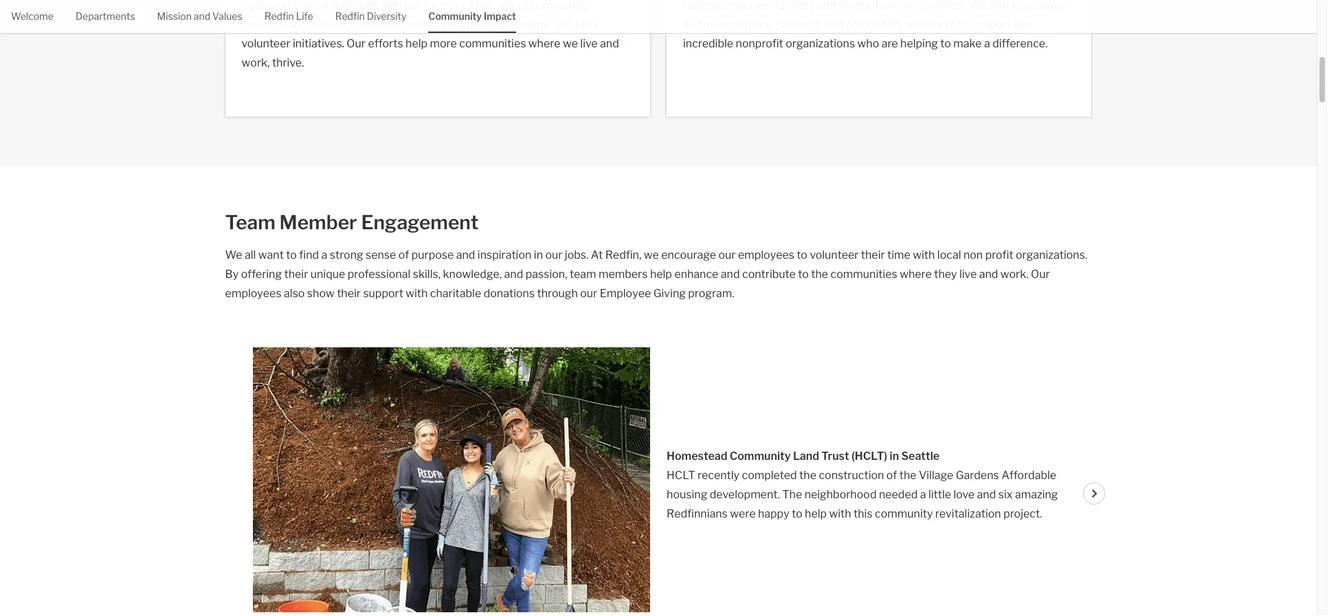 Task type: vqa. For each thing, say whether or not it's contained in the screenshot.
Life
yes



Task type: locate. For each thing, give the bounding box(es) containing it.
departments link
[[76, 0, 135, 31]]

a
[[321, 249, 327, 262], [920, 489, 926, 502]]

1 horizontal spatial with
[[829, 508, 851, 521]]

redfin
[[264, 10, 294, 22], [335, 10, 365, 22]]

a right find
[[321, 249, 327, 262]]

0 horizontal spatial of
[[398, 249, 409, 262]]

passion,
[[526, 268, 567, 281]]

seattle
[[901, 450, 940, 463]]

enhance
[[674, 268, 718, 281]]

redfin life
[[264, 10, 313, 22]]

encourage
[[661, 249, 716, 262]]

all
[[245, 249, 256, 262]]

with up where
[[913, 249, 935, 262]]

1 horizontal spatial in
[[890, 450, 899, 463]]

of right sense
[[398, 249, 409, 262]]

at
[[591, 249, 603, 262]]

inspiration
[[478, 249, 532, 262]]

2 vertical spatial with
[[829, 508, 851, 521]]

to down the in the right of the page
[[792, 508, 803, 521]]

in up 'passion,'
[[534, 249, 543, 262]]

1 vertical spatial of
[[886, 469, 897, 482]]

and up program.
[[721, 268, 740, 281]]

project.
[[1004, 508, 1042, 521]]

0 vertical spatial a
[[321, 249, 327, 262]]

their right "show"
[[337, 287, 361, 300]]

help
[[650, 268, 672, 281], [805, 508, 827, 521]]

a inside homestead community land trust (hclt) in seattle hclt recently completed the construction of the village gardens affordable housing development. the neighborhood needed a little love and six amazing redfinnians were happy to help with this community revitalization project.
[[920, 489, 926, 502]]

1 vertical spatial employees
[[225, 287, 282, 300]]

community impact
[[428, 10, 516, 22]]

1 vertical spatial a
[[920, 489, 926, 502]]

the
[[811, 268, 828, 281], [799, 469, 816, 482], [899, 469, 917, 482]]

0 vertical spatial in
[[534, 249, 543, 262]]

of
[[398, 249, 409, 262], [886, 469, 897, 482]]

0 horizontal spatial community
[[428, 10, 482, 22]]

redfin left diversity on the top left
[[335, 10, 365, 22]]

0 horizontal spatial with
[[406, 287, 428, 300]]

2 horizontal spatial with
[[913, 249, 935, 262]]

0 horizontal spatial in
[[534, 249, 543, 262]]

help inside we all want to find a strong sense of purpose and inspiration in our jobs. at redfin, we encourage our employees to volunteer their time with local non profit organizations. by offering their unique professional skills, knowledge, and passion, team members help enhance and contribute to the communities where they live and work. our employees also show their support with charitable donations through our employee giving program.
[[650, 268, 672, 281]]

redfin left life
[[264, 10, 294, 22]]

village
[[919, 469, 953, 482]]

life
[[296, 10, 313, 22]]

next image
[[1091, 490, 1099, 498]]

construction
[[819, 469, 884, 482]]

charitable
[[430, 287, 481, 300]]

1 vertical spatial in
[[890, 450, 899, 463]]

in inside homestead community land trust (hclt) in seattle hclt recently completed the construction of the village gardens affordable housing development. the neighborhood needed a little love and six amazing redfinnians were happy to help with this community revitalization project.
[[890, 450, 899, 463]]

revitalization
[[935, 508, 1001, 521]]

with down neighborhood
[[829, 508, 851, 521]]

strong
[[330, 249, 363, 262]]

1 horizontal spatial of
[[886, 469, 897, 482]]

their up communities at the right of page
[[861, 249, 885, 262]]

unique
[[310, 268, 345, 281]]

1 redfin from the left
[[264, 10, 294, 22]]

donations
[[484, 287, 535, 300]]

community up completed
[[730, 450, 791, 463]]

we all want to find a strong sense of purpose and inspiration in our jobs. at redfin, we encourage our employees to volunteer their time with local non profit organizations. by offering their unique professional skills, knowledge, and passion, team members help enhance and contribute to the communities where they live and work. our employees also show their support with charitable donations through our employee giving program.
[[225, 249, 1087, 300]]

2 redfin from the left
[[335, 10, 365, 22]]

knowledge,
[[443, 268, 502, 281]]

welcome link
[[11, 0, 54, 31]]

they
[[934, 268, 957, 281]]

our down the team
[[580, 287, 597, 300]]

their
[[861, 249, 885, 262], [284, 268, 308, 281], [337, 287, 361, 300]]

2 horizontal spatial our
[[719, 249, 736, 262]]

1 horizontal spatial redfin
[[335, 10, 365, 22]]

1 vertical spatial community
[[730, 450, 791, 463]]

employees down offering
[[225, 287, 282, 300]]

mission
[[157, 10, 192, 22]]

in
[[534, 249, 543, 262], [890, 450, 899, 463]]

employee
[[600, 287, 651, 300]]

and left six
[[977, 489, 996, 502]]

employees
[[738, 249, 794, 262], [225, 287, 282, 300]]

team member engagement
[[225, 211, 479, 234]]

1 vertical spatial help
[[805, 508, 827, 521]]

1 vertical spatial with
[[406, 287, 428, 300]]

employees up contribute
[[738, 249, 794, 262]]

of up needed
[[886, 469, 897, 482]]

0 horizontal spatial help
[[650, 268, 672, 281]]

members
[[599, 268, 648, 281]]

with inside homestead community land trust (hclt) in seattle hclt recently completed the construction of the village gardens affordable housing development. the neighborhood needed a little love and six amazing redfinnians were happy to help with this community revitalization project.
[[829, 508, 851, 521]]

1 horizontal spatial employees
[[738, 249, 794, 262]]

professional
[[348, 268, 411, 281]]

1 vertical spatial their
[[284, 268, 308, 281]]

community impact link
[[428, 0, 516, 31]]

the
[[782, 489, 802, 502]]

0 horizontal spatial a
[[321, 249, 327, 262]]

their up also
[[284, 268, 308, 281]]

giving
[[653, 287, 686, 300]]

our right the encourage
[[719, 249, 736, 262]]

our
[[545, 249, 562, 262], [719, 249, 736, 262], [580, 287, 597, 300]]

the up needed
[[899, 469, 917, 482]]

redfin for redfin life
[[264, 10, 294, 22]]

and right live
[[979, 268, 998, 281]]

0 vertical spatial of
[[398, 249, 409, 262]]

the down the volunteer at the top right of the page
[[811, 268, 828, 281]]

offering
[[241, 268, 282, 281]]

0 horizontal spatial our
[[545, 249, 562, 262]]

our up 'passion,'
[[545, 249, 562, 262]]

also
[[284, 287, 305, 300]]

help down neighborhood
[[805, 508, 827, 521]]

1 horizontal spatial a
[[920, 489, 926, 502]]

team
[[225, 211, 275, 234]]

to
[[286, 249, 297, 262], [797, 249, 808, 262], [798, 268, 809, 281], [792, 508, 803, 521]]

0 vertical spatial community
[[428, 10, 482, 22]]

and
[[194, 10, 210, 22], [456, 249, 475, 262], [504, 268, 523, 281], [721, 268, 740, 281], [979, 268, 998, 281], [977, 489, 996, 502]]

1 horizontal spatial community
[[730, 450, 791, 463]]

0 horizontal spatial redfin
[[264, 10, 294, 22]]

0 vertical spatial help
[[650, 268, 672, 281]]

hclt
[[667, 469, 695, 482]]

1 horizontal spatial their
[[337, 287, 361, 300]]

time
[[887, 249, 911, 262]]

volunteer
[[810, 249, 859, 262]]

of inside we all want to find a strong sense of purpose and inspiration in our jobs. at redfin, we encourage our employees to volunteer their time with local non profit organizations. by offering their unique professional skills, knowledge, and passion, team members help enhance and contribute to the communities where they live and work. our employees also show their support with charitable donations through our employee giving program.
[[398, 249, 409, 262]]

homestead community land trust (hclt) in seattle hclt recently completed the construction of the village gardens affordable housing development. the neighborhood needed a little love and six amazing redfinnians were happy to help with this community revitalization project.
[[667, 450, 1058, 521]]

engagement
[[361, 211, 479, 234]]

0 horizontal spatial employees
[[225, 287, 282, 300]]

where
[[900, 268, 932, 281]]

help up giving
[[650, 268, 672, 281]]

values
[[212, 10, 242, 22]]

2 horizontal spatial their
[[861, 249, 885, 262]]

1 horizontal spatial help
[[805, 508, 827, 521]]

we
[[644, 249, 659, 262]]

skills,
[[413, 268, 441, 281]]

with down skills, at the left of the page
[[406, 287, 428, 300]]

departments
[[76, 10, 135, 22]]

local
[[937, 249, 961, 262]]

community
[[428, 10, 482, 22], [730, 450, 791, 463]]

0 vertical spatial with
[[913, 249, 935, 262]]

impact
[[484, 10, 516, 22]]

2 vertical spatial their
[[337, 287, 361, 300]]

a left the little
[[920, 489, 926, 502]]

contribute
[[742, 268, 796, 281]]

redfin diversity
[[335, 10, 406, 22]]

housing
[[667, 489, 707, 502]]

community left impact
[[428, 10, 482, 22]]

redfin,
[[605, 249, 641, 262]]

to inside homestead community land trust (hclt) in seattle hclt recently completed the construction of the village gardens affordable housing development. the neighborhood needed a little love and six amazing redfinnians were happy to help with this community revitalization project.
[[792, 508, 803, 521]]

in right (hclt)
[[890, 450, 899, 463]]

with
[[913, 249, 935, 262], [406, 287, 428, 300], [829, 508, 851, 521]]



Task type: describe. For each thing, give the bounding box(es) containing it.
needed
[[879, 489, 918, 502]]

0 vertical spatial employees
[[738, 249, 794, 262]]

support
[[363, 287, 403, 300]]

welcome
[[11, 10, 54, 22]]

diversity
[[367, 10, 406, 22]]

live
[[959, 268, 977, 281]]

redfin diversity link
[[335, 0, 406, 31]]

to left the volunteer at the top right of the page
[[797, 249, 808, 262]]

team
[[570, 268, 596, 281]]

purpose
[[411, 249, 454, 262]]

sense
[[366, 249, 396, 262]]

community
[[875, 508, 933, 521]]

love
[[954, 489, 975, 502]]

we
[[225, 249, 242, 262]]

redfin life link
[[264, 0, 313, 31]]

non
[[964, 249, 983, 262]]

0 horizontal spatial their
[[284, 268, 308, 281]]

and left values
[[194, 10, 210, 22]]

(hclt)
[[852, 450, 887, 463]]

in inside we all want to find a strong sense of purpose and inspiration in our jobs. at redfin, we encourage our employees to volunteer their time with local non profit organizations. by offering their unique professional skills, knowledge, and passion, team members help enhance and contribute to the communities where they live and work. our employees also show their support with charitable donations through our employee giving program.
[[534, 249, 543, 262]]

completed
[[742, 469, 797, 482]]

recently
[[698, 469, 740, 482]]

trust
[[821, 450, 849, 463]]

to left find
[[286, 249, 297, 262]]

this
[[854, 508, 873, 521]]

through
[[537, 287, 578, 300]]

land
[[793, 450, 819, 463]]

to right contribute
[[798, 268, 809, 281]]

neighborhood
[[805, 489, 877, 502]]

little
[[928, 489, 951, 502]]

profit
[[985, 249, 1013, 262]]

the inside we all want to find a strong sense of purpose and inspiration in our jobs. at redfin, we encourage our employees to volunteer their time with local non profit organizations. by offering their unique professional skills, knowledge, and passion, team members help enhance and contribute to the communities where they live and work. our employees also show their support with charitable donations through our employee giving program.
[[811, 268, 828, 281]]

happy
[[758, 508, 789, 521]]

a inside we all want to find a strong sense of purpose and inspiration in our jobs. at redfin, we encourage our employees to volunteer their time with local non profit organizations. by offering their unique professional skills, knowledge, and passion, team members help enhance and contribute to the communities where they live and work. our employees also show their support with charitable donations through our employee giving program.
[[321, 249, 327, 262]]

1 horizontal spatial our
[[580, 287, 597, 300]]

six
[[998, 489, 1013, 502]]

and inside homestead community land trust (hclt) in seattle hclt recently completed the construction of the village gardens affordable housing development. the neighborhood needed a little love and six amazing redfinnians were happy to help with this community revitalization project.
[[977, 489, 996, 502]]

affordable
[[1001, 469, 1056, 482]]

redfin for redfin diversity
[[335, 10, 365, 22]]

mission and values
[[157, 10, 242, 22]]

by
[[225, 268, 239, 281]]

community inside community impact "link"
[[428, 10, 482, 22]]

jobs.
[[565, 249, 589, 262]]

program.
[[688, 287, 734, 300]]

show
[[307, 287, 335, 300]]

our
[[1031, 268, 1050, 281]]

communities
[[831, 268, 897, 281]]

mission and values link
[[157, 0, 242, 31]]

want
[[258, 249, 284, 262]]

gardens
[[956, 469, 999, 482]]

of inside homestead community land trust (hclt) in seattle hclt recently completed the construction of the village gardens affordable housing development. the neighborhood needed a little love and six amazing redfinnians were happy to help with this community revitalization project.
[[886, 469, 897, 482]]

member
[[279, 211, 357, 234]]

and up knowledge, at the top left of the page
[[456, 249, 475, 262]]

homestead
[[667, 450, 727, 463]]

community inside homestead community land trust (hclt) in seattle hclt recently completed the construction of the village gardens affordable housing development. the neighborhood needed a little love and six amazing redfinnians were happy to help with this community revitalization project.
[[730, 450, 791, 463]]

development.
[[710, 489, 780, 502]]

0 vertical spatial their
[[861, 249, 885, 262]]

amazing
[[1015, 489, 1058, 502]]

and up the donations
[[504, 268, 523, 281]]

work.
[[1001, 268, 1029, 281]]

redfinnians
[[667, 508, 728, 521]]

help inside homestead community land trust (hclt) in seattle hclt recently completed the construction of the village gardens affordable housing development. the neighborhood needed a little love and six amazing redfinnians were happy to help with this community revitalization project.
[[805, 508, 827, 521]]

were
[[730, 508, 756, 521]]

find
[[299, 249, 319, 262]]

the down land
[[799, 469, 816, 482]]

organizations.
[[1016, 249, 1087, 262]]



